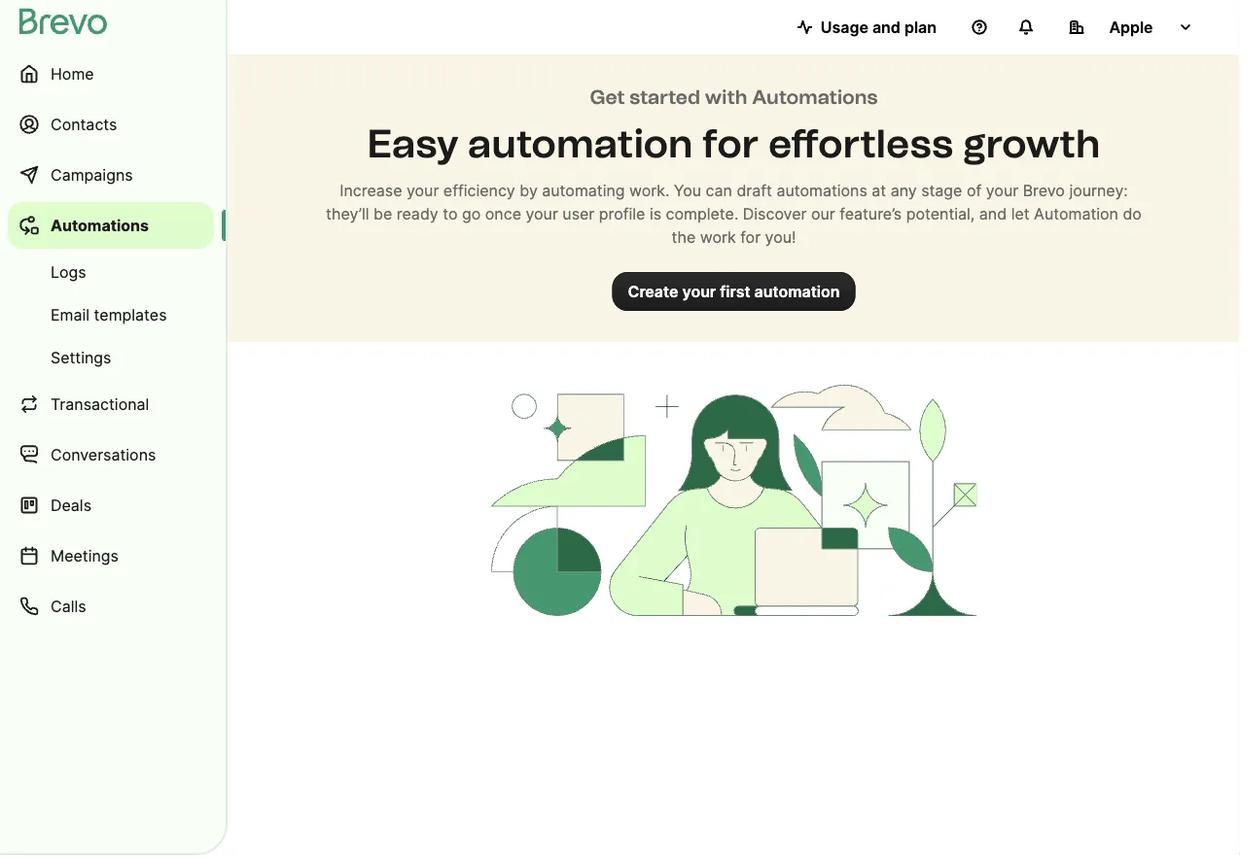 Task type: describe. For each thing, give the bounding box(es) containing it.
profile
[[599, 204, 645, 223]]

potential,
[[906, 204, 975, 223]]

settings
[[51, 348, 111, 367]]

feature's
[[840, 204, 902, 223]]

with
[[705, 86, 748, 109]]

deals link
[[8, 482, 214, 529]]

usage and plan
[[821, 18, 937, 36]]

by
[[520, 181, 538, 200]]

complete.
[[666, 204, 739, 223]]

campaigns link
[[8, 152, 214, 198]]

the
[[672, 228, 696, 247]]

do
[[1123, 204, 1142, 223]]

you!
[[765, 228, 796, 247]]

apple
[[1109, 18, 1153, 36]]

for inside increase your efficiency by automating work. you can draft automations at any stage of your brevo journey: they'll be ready to go once your user profile is complete. discover our feature's potential, and let automation do the work for you!
[[740, 228, 761, 247]]

usage and plan button
[[782, 8, 952, 47]]

can
[[706, 181, 732, 200]]

campaigns
[[51, 165, 133, 184]]

0 vertical spatial for
[[702, 121, 759, 167]]

your right of
[[986, 181, 1019, 200]]

your inside button
[[682, 282, 716, 301]]

calls link
[[8, 584, 214, 630]]

easy
[[367, 121, 459, 167]]

any
[[891, 181, 917, 200]]

templates
[[94, 305, 167, 324]]

efficiency
[[443, 181, 515, 200]]

of
[[967, 181, 982, 200]]

home
[[51, 64, 94, 83]]

automating
[[542, 181, 625, 200]]

get started with automations
[[590, 86, 878, 109]]

contacts
[[51, 115, 117, 134]]

increase
[[340, 181, 402, 200]]

your up ready
[[407, 181, 439, 200]]

and inside button
[[872, 18, 901, 36]]

automations link
[[8, 202, 214, 249]]

contacts link
[[8, 101, 214, 148]]

discover
[[743, 204, 807, 223]]

conversations
[[51, 445, 156, 464]]

0 horizontal spatial automation
[[468, 121, 693, 167]]

be
[[374, 204, 392, 223]]

email templates link
[[8, 296, 214, 335]]

settings link
[[8, 338, 214, 377]]

logs link
[[8, 253, 214, 292]]

home link
[[8, 51, 214, 97]]

create
[[628, 282, 678, 301]]

growth
[[963, 121, 1100, 167]]



Task type: locate. For each thing, give the bounding box(es) containing it.
your left first
[[682, 282, 716, 301]]

ready
[[397, 204, 438, 223]]

your down by
[[526, 204, 558, 223]]

for left you!
[[740, 228, 761, 247]]

deals
[[51, 496, 91, 515]]

for
[[702, 121, 759, 167], [740, 228, 761, 247]]

user
[[563, 204, 595, 223]]

automation inside button
[[754, 282, 840, 301]]

stage
[[921, 181, 962, 200]]

at
[[872, 181, 886, 200]]

our
[[811, 204, 835, 223]]

create your first automation
[[628, 282, 840, 301]]

get
[[590, 86, 625, 109]]

plan
[[904, 18, 937, 36]]

0 vertical spatial automation
[[468, 121, 693, 167]]

journey:
[[1069, 181, 1128, 200]]

1 vertical spatial for
[[740, 228, 761, 247]]

they'll
[[326, 204, 369, 223]]

automation up the automating
[[468, 121, 693, 167]]

1 horizontal spatial automations
[[752, 86, 878, 109]]

transactional link
[[8, 381, 214, 428]]

email templates
[[51, 305, 167, 324]]

1 horizontal spatial automation
[[754, 282, 840, 301]]

1 vertical spatial automations
[[51, 216, 149, 235]]

first
[[720, 282, 751, 301]]

create your first automation button
[[612, 272, 855, 311]]

automation
[[468, 121, 693, 167], [754, 282, 840, 301]]

meetings link
[[8, 533, 214, 580]]

automation down you!
[[754, 282, 840, 301]]

you
[[674, 181, 701, 200]]

0 vertical spatial and
[[872, 18, 901, 36]]

easy automation for effortless growth
[[367, 121, 1100, 167]]

started
[[630, 86, 700, 109]]

automations up the logs link
[[51, 216, 149, 235]]

automations
[[777, 181, 867, 200]]

effortless
[[768, 121, 953, 167]]

for down get started with automations
[[702, 121, 759, 167]]

meetings
[[51, 547, 119, 566]]

your
[[407, 181, 439, 200], [986, 181, 1019, 200], [526, 204, 558, 223], [682, 282, 716, 301]]

usage
[[821, 18, 869, 36]]

email
[[51, 305, 90, 324]]

draft
[[737, 181, 772, 200]]

apple button
[[1053, 8, 1209, 47]]

and
[[872, 18, 901, 36], [979, 204, 1007, 223]]

work
[[700, 228, 736, 247]]

and left plan in the top of the page
[[872, 18, 901, 36]]

automation
[[1034, 204, 1118, 223]]

logs
[[51, 263, 86, 282]]

1 vertical spatial and
[[979, 204, 1007, 223]]

work.
[[629, 181, 670, 200]]

conversations link
[[8, 432, 214, 479]]

and inside increase your efficiency by automating work. you can draft automations at any stage of your brevo journey: they'll be ready to go once your user profile is complete. discover our feature's potential, and let automation do the work for you!
[[979, 204, 1007, 223]]

0 vertical spatial automations
[[752, 86, 878, 109]]

once
[[485, 204, 521, 223]]

and left let
[[979, 204, 1007, 223]]

go
[[462, 204, 481, 223]]

automations
[[752, 86, 878, 109], [51, 216, 149, 235]]

1 vertical spatial automation
[[754, 282, 840, 301]]

let
[[1011, 204, 1030, 223]]

brevo
[[1023, 181, 1065, 200]]

transactional
[[51, 395, 149, 414]]

is
[[650, 204, 661, 223]]

increase your efficiency by automating work. you can draft automations at any stage of your brevo journey: they'll be ready to go once your user profile is complete. discover our feature's potential, and let automation do the work for you!
[[326, 181, 1142, 247]]

calls
[[51, 597, 86, 616]]

automations up 'effortless'
[[752, 86, 878, 109]]

0 horizontal spatial and
[[872, 18, 901, 36]]

to
[[443, 204, 458, 223]]

0 horizontal spatial automations
[[51, 216, 149, 235]]

1 horizontal spatial and
[[979, 204, 1007, 223]]



Task type: vqa. For each thing, say whether or not it's contained in the screenshot.
the topmost 'EMAILS'
no



